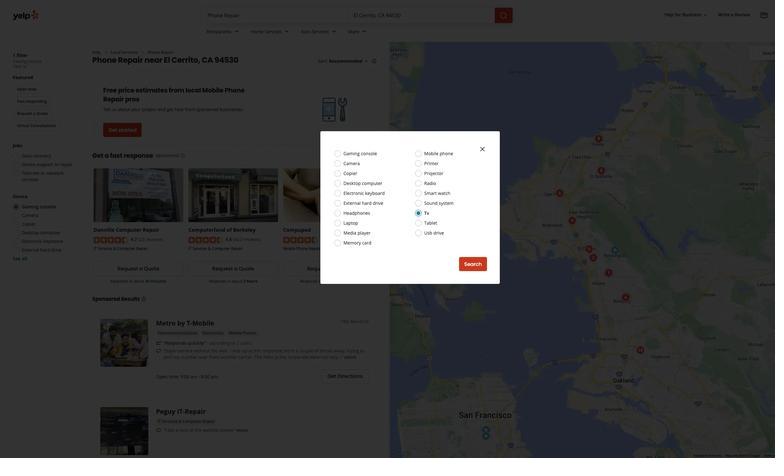 Task type: describe. For each thing, give the bounding box(es) containing it.
"responds quickly" - according to 2 users
[[163, 341, 252, 347]]

mobile kangaroo - apple authorized image
[[621, 291, 634, 304]]

16 chevron right v2 image
[[140, 50, 145, 55]]

mobile phone
[[425, 151, 454, 157]]

memory card
[[344, 240, 372, 246]]

services down 4.6 star rating 'image'
[[193, 246, 207, 252]]

services inside auto services link
[[312, 28, 329, 35]]

"super
[[163, 348, 177, 354]]

get directions link
[[322, 370, 369, 384]]

projects image
[[761, 12, 769, 19]]

open time: 9:00 am - 8:00 pm
[[156, 374, 218, 380]]

1 vertical spatial drive
[[434, 230, 444, 236]]

phone repair near el cerrito, ca 94530
[[92, 55, 239, 66]]

velocity iphone repair image
[[566, 215, 579, 228]]

0 horizontal spatial -
[[199, 374, 200, 380]]

copier inside search dialog
[[344, 171, 358, 177]]

search dialog
[[0, 0, 776, 459]]

mission
[[351, 319, 365, 325]]

previous image
[[354, 152, 362, 160]]

0 vertical spatial corporate
[[262, 348, 283, 354]]

0 horizontal spatial external hard drive
[[22, 247, 62, 253]]

get
[[167, 107, 174, 113]]

get directions
[[328, 373, 363, 381]]

data
[[22, 153, 32, 159]]

3 reviews) from the left
[[338, 237, 356, 243]]

o
[[775, 455, 776, 458]]

sort:
[[318, 58, 328, 64]]

berkeley
[[233, 227, 256, 234]]

compupod link
[[283, 227, 311, 234]]

hours
[[247, 279, 258, 284]]

computer down 4.7
[[117, 246, 135, 252]]

"responds
[[163, 341, 187, 347]]

request a quote inside the featured 'group'
[[17, 111, 48, 116]]

2 vertical spatial gaming
[[22, 204, 39, 210]]

of inside "super service without the wait. i was up at the corporate store a couple of blocks away, trying to port my number over from another carrier. the folks at the corporate were not very…"
[[315, 348, 319, 354]]

phone repair link
[[148, 50, 174, 55]]

a up responds in about
[[329, 266, 333, 273]]

the
[[255, 355, 262, 361]]

in for of
[[228, 279, 231, 284]]

get for get a fast response
[[92, 152, 103, 160]]

request a quote for computerland of berkeley
[[212, 266, 254, 273]]

console inside the 1 filter gaming console clear all
[[28, 59, 42, 64]]

option group containing device
[[11, 194, 80, 262]]

1 vertical spatial all
[[22, 256, 27, 262]]

the down according
[[211, 348, 218, 354]]

map
[[726, 455, 732, 458]]

a inside 'group'
[[33, 111, 35, 116]]

quote for computerland of berkeley
[[239, 266, 254, 273]]

featured group
[[12, 74, 80, 132]]

about for responds in about
[[323, 279, 334, 284]]

peguy it-repair link
[[156, 408, 206, 417]]

repair,
[[309, 246, 322, 252]]

not
[[321, 355, 328, 361]]

"super service without the wait. i was up at the corporate store a couple of blocks away, trying to port my number over from another carrier. the folks at the corporate were not very…"
[[163, 348, 365, 361]]

desktop inside search dialog
[[344, 181, 361, 187]]

jobs
[[13, 143, 22, 149]]

danville computer repair link
[[94, 227, 160, 234]]

mobile inside search dialog
[[425, 151, 439, 157]]

see
[[13, 256, 21, 262]]

nerd crossing image
[[595, 165, 608, 178]]

request a quote button for compupod
[[283, 262, 373, 276]]

mobile phones
[[229, 331, 257, 336]]

for
[[675, 12, 682, 18]]

computer network services image
[[609, 244, 622, 257]]

very…"
[[329, 355, 343, 361]]

ca
[[202, 55, 213, 66]]

0 vertical spatial search
[[763, 50, 776, 56]]

0 vertical spatial from
[[169, 86, 184, 95]]

to inside "super service without the wait. i was up at the corporate store a couple of blocks away, trying to port my number over from another carrier. the folks at the corporate were not very…"
[[361, 348, 365, 354]]

blocks
[[320, 348, 333, 354]]

open now
[[17, 87, 37, 92]]

now
[[28, 87, 37, 92]]

sound
[[425, 200, 438, 207]]

away,
[[334, 348, 346, 354]]

a inside "super service without the wait. i was up at the corporate store a couple of blocks away, trying to port my number over from another carrier. the folks at the corporate were not very…"
[[296, 348, 298, 354]]

a up responds in about 30 minutes
[[139, 266, 143, 273]]

computer inside search dialog
[[362, 181, 383, 187]]

it for danville computer repair
[[94, 246, 97, 252]]

24 chevron down v2 image for auto services
[[331, 28, 338, 35]]

filter
[[17, 52, 28, 58]]

16 info v2 image
[[141, 297, 146, 302]]

about inside free price estimates from local mobile phone repair pros tell us about your project and get help from sponsored businesses.
[[118, 107, 130, 113]]

see all button
[[13, 256, 27, 262]]

0 vertical spatial phones
[[336, 246, 349, 252]]

users
[[241, 341, 252, 347]]

services down 4.7 star rating image in the bottom left of the page
[[98, 246, 112, 252]]

card
[[363, 240, 372, 246]]

1
[[13, 52, 15, 58]]

telecom or network services
[[22, 170, 64, 183]]

watch
[[438, 191, 451, 197]]

data recovery
[[22, 153, 51, 159]]

free
[[103, 86, 117, 95]]

see all
[[13, 256, 27, 262]]

metro by t-mobile image
[[100, 319, 148, 367]]

peguy it-repair image
[[100, 408, 148, 456]]

mobile phone repair, mobile phones
[[283, 246, 349, 252]]

player
[[358, 230, 371, 236]]

telecommunications button
[[156, 331, 199, 337]]

1 vertical spatial desktop computer
[[22, 230, 61, 236]]

0 horizontal spatial copier
[[22, 221, 36, 227]]

4.6 (422 reviews)
[[226, 237, 261, 243]]

mobile up electronics
[[193, 319, 214, 328]]

3 in from the left
[[319, 279, 322, 284]]

0 horizontal spatial 2
[[237, 341, 239, 347]]

1 vertical spatial gaming console
[[22, 204, 56, 210]]

terms o link
[[765, 455, 776, 458]]

wireless options image
[[603, 267, 616, 280]]

repair inside free price estimates from local mobile phone repair pros tell us about your project and get help from sponsored businesses.
[[103, 95, 124, 104]]

it inside peguy it-repair it services & computer repair
[[157, 419, 161, 425]]

request for computerland of berkeley
[[212, 266, 233, 273]]

next image
[[369, 152, 376, 160]]

computer inside peguy it-repair it services & computer repair
[[183, 419, 202, 425]]

computerland of berkeley link
[[189, 227, 256, 234]]

request for danville computer repair
[[118, 266, 138, 273]]

review
[[735, 12, 751, 18]]

clear
[[13, 64, 22, 69]]

gaming inside search dialog
[[344, 151, 360, 157]]

close image
[[479, 146, 487, 153]]

open for open now
[[17, 87, 27, 92]]

st
[[366, 319, 369, 325]]

about for responds in about 30 minutes
[[134, 279, 144, 284]]

1 vertical spatial computer
[[40, 230, 61, 236]]

was
[[233, 348, 241, 354]]

were
[[310, 355, 320, 361]]

usb drive
[[425, 230, 444, 236]]

another
[[221, 355, 237, 361]]

terms
[[765, 455, 774, 458]]

©2023
[[740, 455, 750, 458]]

responds for danville
[[111, 279, 128, 284]]

started
[[119, 127, 137, 134]]

24 chevron down v2 image for home services
[[283, 28, 291, 35]]

responds in about 2 hours
[[209, 279, 258, 284]]

businesses.
[[220, 107, 244, 113]]

a left look
[[176, 428, 178, 434]]

1 horizontal spatial from
[[185, 107, 195, 113]]

couple
[[299, 348, 313, 354]]

9:00
[[181, 374, 190, 380]]

map region
[[310, 0, 776, 459]]

1 horizontal spatial at
[[249, 348, 253, 354]]

estimates
[[136, 86, 168, 95]]

keyboard
[[694, 455, 708, 458]]

electronics button
[[201, 331, 225, 337]]

4.5 star rating image
[[283, 237, 318, 244]]

0 vertical spatial -
[[207, 341, 209, 347]]

the down store on the bottom left
[[280, 355, 287, 361]]

look
[[180, 428, 188, 434]]

0 horizontal spatial of
[[227, 227, 232, 234]]

94530
[[215, 55, 239, 66]]

responding
[[26, 99, 47, 104]]

metro by t-mobile
[[156, 319, 214, 328]]

it services & computer repair for computerland
[[189, 246, 243, 252]]

desktop computer inside search dialog
[[344, 181, 383, 187]]



Task type: locate. For each thing, give the bounding box(es) containing it.
fast-responding
[[17, 99, 47, 104]]

2 24 chevron down v2 image from the left
[[331, 28, 338, 35]]

google image
[[392, 451, 413, 459]]

2 responds from the left
[[209, 279, 227, 284]]

responds in about 30 minutes
[[111, 279, 166, 284]]

request a quote button down fast-responding button
[[13, 109, 52, 119]]

user actions element
[[660, 8, 776, 47]]

open left time:
[[156, 374, 168, 380]]

a up responds in about 2 hours
[[234, 266, 238, 273]]

phone inside free price estimates from local mobile phone repair pros tell us about your project and get help from sponsored businesses.
[[225, 86, 245, 95]]

services up "take
[[162, 419, 178, 425]]

0 horizontal spatial phones
[[243, 331, 257, 336]]

home services link
[[246, 23, 296, 42]]

& for computerland
[[208, 246, 211, 252]]

local services
[[111, 50, 138, 55]]

get for get directions
[[328, 373, 337, 381]]

quote up 'consultations'
[[36, 111, 48, 116]]

2 horizontal spatial get
[[328, 373, 337, 381]]

request a quote for danville computer repair
[[118, 266, 159, 273]]

0 horizontal spatial corporate
[[262, 348, 283, 354]]

danville computer repair
[[94, 227, 160, 234]]

cerrito,
[[172, 55, 200, 66]]

open inside button
[[17, 87, 27, 92]]

1 horizontal spatial to
[[361, 348, 365, 354]]

0 horizontal spatial computer
[[40, 230, 61, 236]]

1 reviews) from the left
[[146, 237, 163, 243]]

reviews) for berkeley
[[243, 237, 261, 243]]

it down peguy
[[157, 419, 161, 425]]

get left started
[[108, 127, 117, 134]]

0 vertical spatial electronic
[[344, 191, 364, 197]]

0 horizontal spatial drive
[[51, 247, 62, 253]]

0 horizontal spatial responds
[[111, 279, 128, 284]]

16 info v2 image for get a fast response
[[180, 153, 185, 159]]

1 horizontal spatial copier
[[344, 171, 358, 177]]

services inside peguy it-repair it services & computer repair
[[162, 419, 178, 425]]

in
[[129, 279, 133, 284], [228, 279, 231, 284], [319, 279, 322, 284]]

16 chevron right v2 image
[[103, 50, 108, 55]]

2 16 speech v2 image from the top
[[156, 429, 161, 434]]

& down 4.6 star rating 'image'
[[208, 246, 211, 252]]

search image
[[500, 12, 508, 19]]

1 horizontal spatial yelp
[[665, 12, 674, 18]]

1 16 speech v2 image from the top
[[156, 349, 161, 354]]

desktop
[[344, 181, 361, 187], [22, 230, 39, 236]]

request a quote down fast-responding button
[[17, 111, 48, 116]]

0 horizontal spatial it
[[94, 246, 97, 252]]

from left local
[[169, 86, 184, 95]]

mobile inside free price estimates from local mobile phone repair pros tell us about your project and get help from sponsored businesses.
[[202, 86, 224, 95]]

2 vertical spatial drive
[[51, 247, 62, 253]]

insta fix phone repair image
[[583, 243, 596, 256]]

request a quote up responds in about 30 minutes
[[118, 266, 159, 273]]

t-
[[187, 319, 193, 328]]

4.7 star rating image
[[94, 237, 128, 244]]

2 up was
[[237, 341, 239, 347]]

wireless options image
[[603, 267, 616, 280]]

0 horizontal spatial electronic
[[22, 239, 42, 245]]

consultations
[[30, 123, 56, 129]]

1 horizontal spatial it
[[157, 419, 161, 425]]

2 vertical spatial console
[[40, 204, 56, 210]]

home services
[[251, 28, 282, 35]]

console inside search dialog
[[361, 151, 377, 157]]

2 option group from the top
[[11, 194, 80, 262]]

sponsored
[[156, 153, 179, 159], [92, 296, 120, 303]]

from
[[169, 86, 184, 95], [185, 107, 195, 113], [209, 355, 220, 361]]

up
[[242, 348, 248, 354]]

services inside home services link
[[265, 28, 282, 35]]

open now button
[[13, 85, 41, 94]]

2 vertical spatial at
[[190, 428, 194, 434]]

or up network
[[55, 162, 59, 168]]

1 horizontal spatial keyboard
[[365, 191, 385, 197]]

external hard drive inside search dialog
[[344, 200, 384, 207]]

0 vertical spatial at
[[249, 348, 253, 354]]

it-
[[177, 408, 185, 417]]

16 info v2 image for phone repair near el cerrito, ca 94530
[[372, 59, 377, 64]]

reviews) down the media
[[338, 237, 356, 243]]

services right "auto"
[[312, 28, 329, 35]]

request a quote for compupod
[[307, 266, 349, 273]]

it services & computer repair
[[94, 246, 148, 252], [189, 246, 243, 252]]

24 chevron down v2 image right auto services
[[331, 28, 338, 35]]

external inside search dialog
[[344, 200, 361, 207]]

16 speech v2 image down 16 trending v2 image
[[156, 349, 161, 354]]

0 horizontal spatial desktop
[[22, 230, 39, 236]]

at right up at the bottom of page
[[249, 348, 253, 354]]

1 horizontal spatial &
[[179, 419, 182, 425]]

the
[[211, 348, 218, 354], [254, 348, 261, 354], [280, 355, 287, 361], [195, 428, 202, 434]]

(422
[[233, 237, 242, 243]]

24 chevron down v2 image inside home services link
[[283, 28, 291, 35]]

yelp left for
[[665, 12, 674, 18]]

headphones
[[344, 210, 371, 216]]

1 horizontal spatial camera
[[344, 161, 360, 167]]

& inside peguy it-repair it services & computer repair
[[179, 419, 182, 425]]

& for danville
[[113, 246, 116, 252]]

request a quote button for computerland of berkeley
[[189, 262, 278, 276]]

24 chevron down v2 image
[[233, 28, 241, 35]]

it down 4.7 star rating image in the bottom left of the page
[[94, 246, 97, 252]]

itekh electronics image
[[554, 187, 567, 200]]

1 vertical spatial corporate
[[288, 355, 309, 361]]

0 horizontal spatial hard
[[40, 247, 50, 253]]

all inside the 1 filter gaming console clear all
[[23, 64, 27, 69]]

gaming console inside search dialog
[[344, 151, 377, 157]]

open for open time: 9:00 am - 8:00 pm
[[156, 374, 168, 380]]

0 vertical spatial yelp
[[665, 12, 674, 18]]

request a quote up responds in about 2 hours
[[212, 266, 254, 273]]

16 chevron down v2 image
[[703, 12, 708, 18]]

am
[[191, 374, 197, 380]]

results
[[121, 296, 140, 303]]

more link
[[343, 23, 374, 42]]

0 horizontal spatial sponsored
[[92, 296, 120, 303]]

it services & computer repair down 4.6 star rating 'image'
[[189, 246, 243, 252]]

0 horizontal spatial more
[[236, 428, 248, 434]]

0 vertical spatial 16 info v2 image
[[372, 59, 377, 64]]

2 horizontal spatial at
[[275, 355, 279, 361]]

time:
[[169, 374, 179, 380]]

device for device support or repair
[[22, 162, 36, 168]]

response
[[124, 152, 153, 160]]

external inside "option group"
[[22, 247, 39, 253]]

request a quote up responds in about
[[307, 266, 349, 273]]

local
[[186, 86, 201, 95]]

shortcuts
[[709, 455, 722, 458]]

quote for danville computer repair
[[144, 266, 159, 273]]

1 vertical spatial at
[[275, 355, 279, 361]]

computerland of berkeley image
[[621, 290, 634, 303]]

& up look
[[179, 419, 182, 425]]

None search field
[[203, 8, 514, 23]]

2 horizontal spatial responds
[[300, 279, 318, 284]]

- up without
[[207, 341, 209, 347]]

computer down 4.6
[[212, 246, 230, 252]]

all right clear
[[23, 64, 27, 69]]

more link for "super service without the wait. i was up at the corporate store a couple of blocks away, trying to port my number over from another carrier. the folks at the corporate were not very…"
[[345, 355, 356, 361]]

corporate
[[262, 348, 283, 354], [288, 355, 309, 361]]

1 vertical spatial -
[[199, 374, 200, 380]]

4.7 (25 reviews)
[[131, 237, 163, 243]]

1 vertical spatial from
[[185, 107, 195, 113]]

all right see
[[22, 256, 27, 262]]

telecommunications link
[[156, 331, 199, 337]]

console
[[28, 59, 42, 64], [361, 151, 377, 157], [40, 204, 56, 210]]

0 horizontal spatial electronic keyboard
[[22, 239, 63, 245]]

local services link
[[111, 50, 138, 55]]

1 horizontal spatial or
[[55, 162, 59, 168]]

computer up 4.7
[[116, 227, 142, 234]]

3 24 chevron down v2 image from the left
[[361, 28, 369, 35]]

gaming down services on the top of page
[[22, 204, 39, 210]]

keyboard inside search dialog
[[365, 191, 385, 197]]

1 24 chevron down v2 image from the left
[[283, 28, 291, 35]]

- right the am
[[199, 374, 200, 380]]

desktop up see all
[[22, 230, 39, 236]]

device up telecom
[[22, 162, 36, 168]]

1 vertical spatial electronic
[[22, 239, 42, 245]]

telecommunications
[[157, 331, 198, 336]]

4.6 star rating image
[[189, 237, 223, 244]]

pm
[[211, 374, 218, 380]]

quote up hours
[[239, 266, 254, 273]]

0 horizontal spatial 16 info v2 image
[[180, 153, 185, 159]]

2 reviews) from the left
[[243, 237, 261, 243]]

24 chevron down v2 image for more
[[361, 28, 369, 35]]

mobile phones button
[[228, 331, 258, 337]]

24 chevron down v2 image inside more link
[[361, 28, 369, 35]]

my
[[173, 355, 180, 361]]

7392 mission st
[[341, 319, 369, 325]]

world phones image
[[593, 133, 606, 146], [593, 133, 606, 146]]

24 chevron down v2 image right more
[[361, 28, 369, 35]]

1 vertical spatial search
[[465, 261, 482, 268]]

mobile up users
[[229, 331, 242, 336]]

0 vertical spatial 2
[[243, 279, 246, 284]]

mission wireless image
[[480, 431, 493, 444]]

phones up users
[[243, 331, 257, 336]]

external up see all
[[22, 247, 39, 253]]

1 vertical spatial get
[[92, 152, 103, 160]]

request a quote button up responds in about 30 minutes
[[94, 262, 183, 276]]

number
[[181, 355, 198, 361]]

phone repair
[[148, 50, 174, 55]]

it services & computer repair down 4.7 star rating image in the bottom left of the page
[[94, 246, 148, 252]]

from inside "super service without the wait. i was up at the corporate store a couple of blocks away, trying to port my number over from another carrier. the folks at the corporate were not very…"
[[209, 355, 220, 361]]

2 left hours
[[243, 279, 246, 284]]

all
[[23, 64, 27, 69], [22, 256, 27, 262]]

iphone repair squad image
[[635, 345, 647, 358]]

recovery
[[33, 153, 51, 159]]

0 vertical spatial all
[[23, 64, 27, 69]]

drive
[[373, 200, 384, 207], [434, 230, 444, 236], [51, 247, 62, 253]]

the up the
[[254, 348, 261, 354]]

electronic up see all
[[22, 239, 42, 245]]

mobile right local
[[202, 86, 224, 95]]

& down 4.7 star rating image in the bottom left of the page
[[113, 246, 116, 252]]

1 vertical spatial hard
[[40, 247, 50, 253]]

near
[[145, 55, 163, 66]]

it down 4.6 star rating 'image'
[[189, 246, 192, 252]]

sponsored left results
[[92, 296, 120, 303]]

1 horizontal spatial computer
[[362, 181, 383, 187]]

reviews)
[[146, 237, 163, 243], [243, 237, 261, 243], [338, 237, 356, 243]]

0 horizontal spatial from
[[169, 86, 184, 95]]

0 horizontal spatial in
[[129, 279, 133, 284]]

request up responds in about 2 hours
[[212, 266, 233, 273]]

services right home
[[265, 28, 282, 35]]

from right help
[[185, 107, 195, 113]]

1 vertical spatial more
[[236, 428, 248, 434]]

1 vertical spatial option group
[[11, 194, 80, 262]]

quote inside the featured 'group'
[[36, 111, 48, 116]]

external hard drive up see all
[[22, 247, 62, 253]]

0 horizontal spatial camera
[[22, 213, 38, 219]]

printer
[[425, 161, 439, 167]]

0 vertical spatial desktop computer
[[344, 181, 383, 187]]

2 it services & computer repair from the left
[[189, 246, 243, 252]]

mobile down (283
[[323, 246, 335, 252]]

of up 4.6
[[227, 227, 232, 234]]

0 vertical spatial or
[[55, 162, 59, 168]]

1 horizontal spatial sponsored
[[156, 153, 179, 159]]

get for get started
[[108, 127, 117, 134]]

request for compupod
[[307, 266, 328, 273]]

drive inside "option group"
[[51, 247, 62, 253]]

0 vertical spatial gaming
[[13, 59, 27, 64]]

a right write
[[732, 12, 734, 18]]

about for responds in about 2 hours
[[232, 279, 242, 284]]

1 filter gaming console clear all
[[13, 52, 42, 69]]

folks
[[264, 355, 274, 361]]

1 vertical spatial of
[[315, 348, 319, 354]]

by
[[177, 319, 185, 328]]

option group
[[11, 143, 80, 183], [11, 194, 80, 262]]

1 horizontal spatial responds
[[209, 279, 227, 284]]

0 vertical spatial desktop
[[344, 181, 361, 187]]

16 info v2 image
[[372, 59, 377, 64], [180, 153, 185, 159]]

of up were
[[315, 348, 319, 354]]

0 vertical spatial option group
[[11, 143, 80, 183]]

yelp for business
[[665, 12, 702, 18]]

from right over on the left of page
[[209, 355, 220, 361]]

camera inside "option group"
[[22, 213, 38, 219]]

1 vertical spatial desktop
[[22, 230, 39, 236]]

16 trending v2 image
[[156, 341, 161, 346]]

option group containing jobs
[[11, 143, 80, 183]]

project
[[142, 107, 157, 113]]

1 horizontal spatial electronic keyboard
[[344, 191, 385, 197]]

1 vertical spatial copier
[[22, 221, 36, 227]]

16 speech v2 image
[[156, 349, 161, 354], [156, 429, 161, 434]]

0 vertical spatial gaming console
[[344, 151, 377, 157]]

electronic keyboard up headphones
[[344, 191, 385, 197]]

hard
[[362, 200, 372, 207], [40, 247, 50, 253]]

1 horizontal spatial external
[[344, 200, 361, 207]]

please"
[[220, 428, 235, 434]]

quote up 30
[[144, 266, 159, 273]]

1 responds from the left
[[111, 279, 128, 284]]

device down services on the top of page
[[13, 194, 28, 200]]

0 horizontal spatial get
[[92, 152, 103, 160]]

a
[[732, 12, 734, 18], [33, 111, 35, 116], [105, 152, 109, 160], [139, 266, 143, 273], [234, 266, 238, 273], [329, 266, 333, 273], [296, 348, 298, 354], [176, 428, 178, 434]]

us
[[112, 107, 117, 113]]

joe iphone unlock & repair services image
[[620, 292, 633, 305]]

port
[[163, 355, 172, 361]]

more
[[348, 28, 360, 35]]

get started
[[108, 127, 137, 134]]

sponsored results
[[92, 296, 140, 303]]

electronic inside search dialog
[[344, 191, 364, 197]]

0 vertical spatial to
[[231, 341, 236, 347]]

1 vertical spatial 16 info v2 image
[[180, 153, 185, 159]]

1 vertical spatial or
[[41, 170, 45, 176]]

24 chevron down v2 image
[[283, 28, 291, 35], [331, 28, 338, 35], [361, 28, 369, 35]]

7392
[[341, 319, 350, 325]]

in for computer
[[129, 279, 133, 284]]

1 horizontal spatial get
[[108, 127, 117, 134]]

1 vertical spatial 16 speech v2 image
[[156, 429, 161, 434]]

at right folks
[[275, 355, 279, 361]]

1 it services & computer repair from the left
[[94, 246, 148, 252]]

24 chevron down v2 image left "auto"
[[283, 28, 291, 35]]

16 speech v2 image for "super service without the wait. i was up at the corporate store a couple of blocks away, trying to port my number over from another carrier. the folks at the corporate were not very…"
[[156, 349, 161, 354]]

request up responds in about 30 minutes
[[118, 266, 138, 273]]

it services & computer repair link
[[156, 419, 217, 426]]

sponsored for sponsored
[[156, 153, 179, 159]]

1 vertical spatial external hard drive
[[22, 247, 62, 253]]

virtual consultations
[[17, 123, 56, 129]]

external hard drive up headphones
[[344, 200, 384, 207]]

it services & computer repair for danville
[[94, 246, 148, 252]]

desktop computer
[[344, 181, 383, 187], [22, 230, 61, 236]]

1 horizontal spatial -
[[207, 341, 209, 347]]

the left website
[[195, 428, 202, 434]]

1 horizontal spatial more link
[[345, 355, 356, 361]]

get left fast
[[92, 152, 103, 160]]

to right 'trying'
[[361, 348, 365, 354]]

telecom
[[22, 170, 39, 176]]

0 vertical spatial open
[[17, 87, 27, 92]]

1 vertical spatial camera
[[22, 213, 38, 219]]

sponsored for sponsored results
[[92, 296, 120, 303]]

a right store on the bottom left
[[296, 348, 298, 354]]

yelp for business button
[[662, 9, 711, 21]]

support
[[37, 162, 53, 168]]

request up virtual
[[17, 111, 32, 116]]

0 horizontal spatial &
[[113, 246, 116, 252]]

0 vertical spatial get
[[108, 127, 117, 134]]

mobile up printer
[[425, 151, 439, 157]]

2 in from the left
[[228, 279, 231, 284]]

2 horizontal spatial in
[[319, 279, 322, 284]]

yelp for the yelp link
[[92, 50, 101, 55]]

search inside 'search' "button"
[[465, 261, 482, 268]]

over
[[199, 355, 208, 361]]

price
[[118, 86, 134, 95]]

mobile inside 'button'
[[229, 331, 242, 336]]

4.7
[[131, 237, 137, 243]]

electronic keyboard inside search dialog
[[344, 191, 385, 197]]

3 responds from the left
[[300, 279, 318, 284]]

request a quote button up responds in about
[[283, 262, 373, 276]]

a down fast-responding button
[[33, 111, 35, 116]]

electronic up headphones
[[344, 191, 364, 197]]

compupod image
[[480, 425, 493, 437]]

request inside the featured 'group'
[[17, 111, 32, 116]]

device for device
[[13, 194, 28, 200]]

corporate up folks
[[262, 348, 283, 354]]

compupod
[[283, 227, 311, 234]]

1 horizontal spatial open
[[156, 374, 168, 380]]

quote for compupod
[[334, 266, 349, 273]]

phones inside the mobile phones 'button'
[[243, 331, 257, 336]]

or inside telecom or network services
[[41, 170, 45, 176]]

business categories element
[[202, 23, 776, 42]]

"take
[[163, 428, 175, 434]]

gaming inside the 1 filter gaming console clear all
[[13, 59, 27, 64]]

2 vertical spatial get
[[328, 373, 337, 381]]

open left now
[[17, 87, 27, 92]]

electronics link
[[201, 331, 225, 337]]

yelp left 16 chevron right v2 image
[[92, 50, 101, 55]]

computer up look
[[183, 419, 202, 425]]

1 vertical spatial open
[[156, 374, 168, 380]]

according
[[210, 341, 230, 347]]

1 vertical spatial keyboard
[[43, 239, 63, 245]]

search button
[[459, 258, 487, 272]]

write a review link
[[716, 9, 753, 21]]

mobile down 4.5 star rating image
[[283, 246, 296, 252]]

free price estimates from local mobile phone repair pros image
[[319, 93, 351, 126]]

services left 16 chevron right v2 icon
[[122, 50, 138, 55]]

1 horizontal spatial electronic
[[344, 191, 364, 197]]

request up responds in about
[[307, 266, 328, 273]]

corporate down the "couple"
[[288, 355, 309, 361]]

16 speech v2 image for "take a look at the website please"
[[156, 429, 161, 434]]

1 option group from the top
[[11, 143, 80, 183]]

sponsored right response
[[156, 153, 179, 159]]

hard inside search dialog
[[362, 200, 372, 207]]

computerland
[[189, 227, 226, 234]]

1 horizontal spatial 2
[[243, 279, 246, 284]]

yelp for yelp for business
[[665, 12, 674, 18]]

1 horizontal spatial gaming console
[[344, 151, 377, 157]]

it for computerland of berkeley
[[189, 246, 192, 252]]

request a quote button up responds in about 2 hours
[[189, 262, 278, 276]]

0 horizontal spatial external
[[22, 247, 39, 253]]

or down "support"
[[41, 170, 45, 176]]

restaurants
[[207, 28, 232, 35]]

yelp inside button
[[665, 12, 674, 18]]

external up headphones
[[344, 200, 361, 207]]

phones down 4.5 (283 reviews)
[[336, 246, 349, 252]]

3r tek image
[[587, 252, 600, 265]]

"take a look at the website please" more
[[163, 428, 248, 434]]

1 in from the left
[[129, 279, 133, 284]]

network
[[46, 170, 64, 176]]

8:00
[[201, 374, 210, 380]]

quote up responds in about
[[334, 266, 349, 273]]

fast
[[110, 152, 122, 160]]

0 horizontal spatial to
[[231, 341, 236, 347]]

a left fast
[[105, 152, 109, 160]]

1 horizontal spatial search
[[763, 50, 776, 56]]

get left directions
[[328, 373, 337, 381]]

more link for "take a look at the website please"
[[236, 428, 248, 434]]

more down 'trying'
[[345, 355, 356, 361]]

0 horizontal spatial open
[[17, 87, 27, 92]]

0 vertical spatial of
[[227, 227, 232, 234]]

1 horizontal spatial more
[[345, 355, 356, 361]]

24 chevron down v2 image inside auto services link
[[331, 28, 338, 35]]

1 horizontal spatial drive
[[373, 200, 384, 207]]

map data ©2023 google
[[726, 455, 761, 458]]

1 vertical spatial console
[[361, 151, 377, 157]]

responds for computerland
[[209, 279, 227, 284]]

reviews) down berkeley
[[243, 237, 261, 243]]

0 vertical spatial more
[[345, 355, 356, 361]]

(25
[[138, 237, 145, 243]]

0 horizontal spatial keyboard
[[43, 239, 63, 245]]

more link right please"
[[236, 428, 248, 434]]

camera inside search dialog
[[344, 161, 360, 167]]

get inside "button"
[[108, 127, 117, 134]]

i
[[230, 348, 232, 354]]

reviews) for repair
[[146, 237, 163, 243]]

request a quote button for danville computer repair
[[94, 262, 183, 276]]

0 horizontal spatial reviews)
[[146, 237, 163, 243]]

desktop down previous image
[[344, 181, 361, 187]]



Task type: vqa. For each thing, say whether or not it's contained in the screenshot.
third Responds from the right
yes



